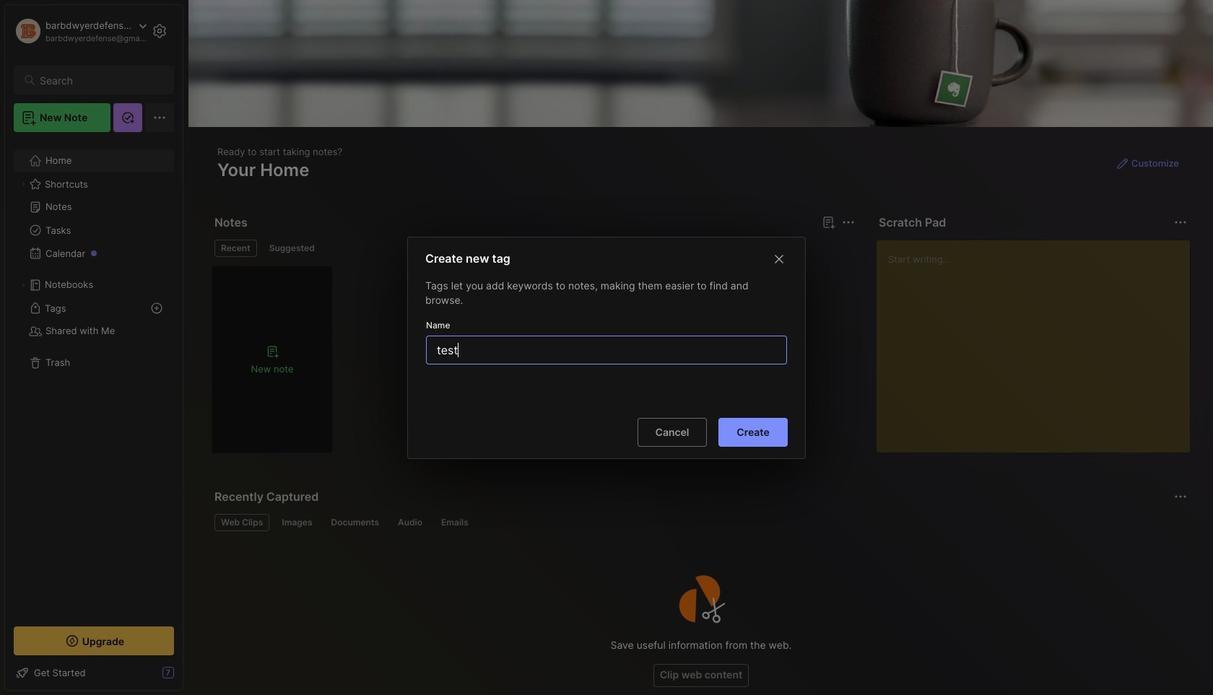Task type: describe. For each thing, give the bounding box(es) containing it.
2 tab list from the top
[[215, 514, 1185, 532]]

Tag name text field
[[436, 336, 781, 364]]

1 tab list from the top
[[215, 240, 853, 257]]

none search field inside main element
[[40, 72, 161, 89]]



Task type: locate. For each thing, give the bounding box(es) containing it.
tab
[[215, 240, 257, 257], [263, 240, 321, 257], [215, 514, 270, 532], [275, 514, 319, 532], [325, 514, 386, 532], [391, 514, 429, 532], [435, 514, 475, 532]]

main element
[[0, 0, 188, 696]]

Search text field
[[40, 74, 161, 87]]

settings image
[[151, 22, 168, 40]]

expand notebooks image
[[19, 281, 27, 290]]

1 vertical spatial tab list
[[215, 514, 1185, 532]]

None search field
[[40, 72, 161, 89]]

tree inside main element
[[5, 141, 183, 614]]

close image
[[771, 250, 788, 267]]

tree
[[5, 141, 183, 614]]

tab list
[[215, 240, 853, 257], [215, 514, 1185, 532]]

0 vertical spatial tab list
[[215, 240, 853, 257]]

Start writing… text field
[[888, 241, 1190, 441]]



Task type: vqa. For each thing, say whether or not it's contained in the screenshot.
14,
no



